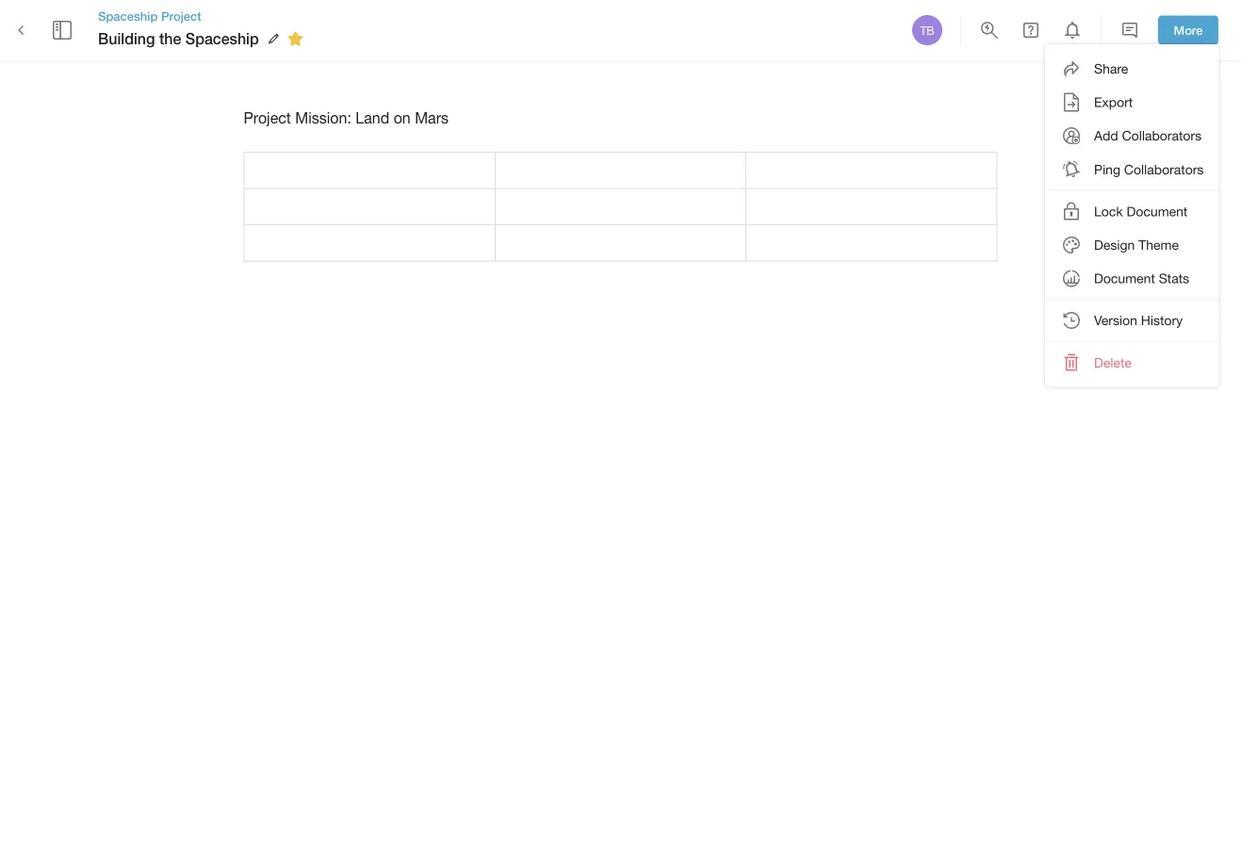 Task type: describe. For each thing, give the bounding box(es) containing it.
spaceship project link
[[98, 7, 310, 25]]

remove favorite image
[[284, 27, 307, 50]]

project inside spaceship project link
[[161, 8, 201, 23]]

1 vertical spatial document
[[1094, 271, 1156, 286]]

document stats
[[1094, 271, 1190, 286]]

add collaborators button
[[1045, 119, 1219, 153]]

collaborators for ping collaborators
[[1125, 161, 1204, 177]]

ping collaborators button
[[1045, 153, 1219, 186]]

export
[[1094, 94, 1133, 110]]

mission:
[[295, 109, 352, 126]]

project mission: land on mars
[[244, 109, 449, 126]]

stats
[[1159, 271, 1190, 286]]

tb button
[[910, 12, 946, 48]]

version
[[1094, 313, 1138, 328]]

version history
[[1094, 313, 1183, 328]]

building the spaceship
[[98, 30, 259, 48]]

ping
[[1094, 161, 1121, 177]]

delete
[[1094, 355, 1132, 370]]

collaborators for add collaborators
[[1122, 128, 1202, 143]]

share
[[1094, 61, 1129, 76]]

land
[[356, 109, 390, 126]]

spaceship project
[[98, 8, 201, 23]]

0 horizontal spatial spaceship
[[98, 8, 158, 23]]

1 horizontal spatial spaceship
[[185, 30, 259, 48]]

export button
[[1045, 85, 1219, 119]]

lock document button
[[1045, 195, 1219, 228]]

version history button
[[1045, 304, 1219, 337]]

design
[[1094, 237, 1135, 253]]

add
[[1094, 128, 1119, 143]]



Task type: vqa. For each thing, say whether or not it's contained in the screenshot.
the Remove Favorite icon at the left top of the page
yes



Task type: locate. For each thing, give the bounding box(es) containing it.
delete button
[[1045, 346, 1219, 379]]

collaborators inside the add collaborators "button"
[[1122, 128, 1202, 143]]

document stats button
[[1045, 262, 1219, 295]]

document up theme
[[1127, 204, 1188, 219]]

lock document
[[1094, 204, 1188, 219]]

collaborators down add collaborators
[[1125, 161, 1204, 177]]

0 vertical spatial project
[[161, 8, 201, 23]]

more
[[1174, 23, 1203, 37]]

spaceship
[[98, 8, 158, 23], [185, 30, 259, 48]]

0 vertical spatial collaborators
[[1122, 128, 1202, 143]]

1 horizontal spatial project
[[244, 109, 291, 126]]

the
[[159, 30, 181, 48]]

document down design theme 'button'
[[1094, 271, 1156, 286]]

share button
[[1045, 52, 1219, 85]]

spaceship down spaceship project link
[[185, 30, 259, 48]]

spaceship up building
[[98, 8, 158, 23]]

design theme
[[1094, 237, 1179, 253]]

lock
[[1094, 204, 1123, 219]]

collaborators inside 'ping collaborators' button
[[1125, 161, 1204, 177]]

mars
[[415, 109, 449, 126]]

1 vertical spatial project
[[244, 109, 291, 126]]

ping collaborators
[[1094, 161, 1204, 177]]

document
[[1127, 204, 1188, 219], [1094, 271, 1156, 286]]

1 vertical spatial spaceship
[[185, 30, 259, 48]]

0 vertical spatial spaceship
[[98, 8, 158, 23]]

on
[[394, 109, 411, 126]]

theme
[[1139, 237, 1179, 253]]

1 vertical spatial collaborators
[[1125, 161, 1204, 177]]

tb
[[920, 24, 935, 37]]

0 horizontal spatial project
[[161, 8, 201, 23]]

building
[[98, 30, 155, 48]]

collaborators up ping collaborators
[[1122, 128, 1202, 143]]

project
[[161, 8, 201, 23], [244, 109, 291, 126]]

more button
[[1159, 16, 1219, 45]]

project left mission:
[[244, 109, 291, 126]]

design theme button
[[1045, 228, 1219, 262]]

project up building the spaceship
[[161, 8, 201, 23]]

history
[[1141, 313, 1183, 328]]

add collaborators
[[1094, 128, 1202, 143]]

collaborators
[[1122, 128, 1202, 143], [1125, 161, 1204, 177]]

0 vertical spatial document
[[1127, 204, 1188, 219]]



